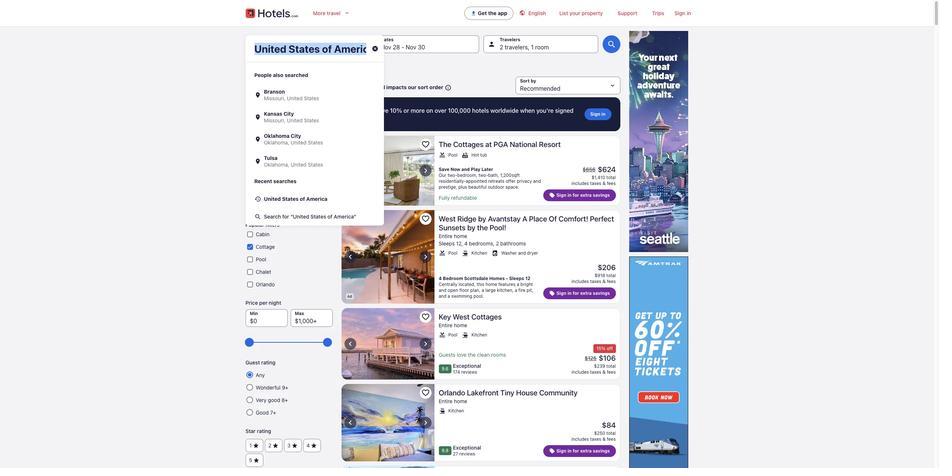 Task type: describe. For each thing, give the bounding box(es) containing it.
save now and play later our two-bedroom, two-bath, 1,200sqft residentially-appointed retreats offer privacy and prestige, plus beautiful outdoor space.
[[439, 167, 541, 190]]

4 for 4 bedroom scottsdale homes - sleeps 12 centrally located, this home features a bright and open floor plan, a large kitchen, a fire pit, and a swimming pool.
[[439, 276, 442, 282]]

or
[[404, 107, 409, 114]]

west inside west ridge by avantstay a place of comfort! perfect sunsets by the pool! entire home sleeps 12, 4 bedrooms, 2 bathrooms
[[439, 215, 456, 223]]

extra for $250
[[581, 449, 592, 454]]

located,
[[459, 282, 476, 288]]

entire inside key west cottages entire home
[[439, 323, 453, 329]]

recent
[[254, 178, 272, 185]]

a up fire on the right bottom of page
[[517, 282, 520, 288]]

fully
[[439, 195, 450, 201]]

also
[[273, 72, 284, 78]]

sign in for sign in "link"
[[591, 111, 606, 117]]

filter
[[246, 204, 262, 213]]

savings for $250
[[593, 449, 610, 454]]

united states of america button
[[246, 35, 360, 53]]

2 vertical spatial the
[[468, 352, 476, 358]]

show next image for key west cottages image
[[421, 340, 430, 349]]

2 travelers, 1 room button
[[484, 35, 598, 53]]

fees inside $84 $250 total includes taxes & fees
[[607, 437, 616, 443]]

Going to text field
[[246, 35, 384, 62]]

price per night
[[246, 300, 281, 306]]

save for save 10% or more on over 100,000 hotels worldwide when you're signed in
[[376, 107, 389, 114]]

for left "united
[[282, 214, 289, 220]]

get
[[478, 10, 487, 16]]

people also searched
[[254, 72, 308, 78]]

travelers,
[[505, 44, 530, 51]]

show next image for west ridge by avantstay a place of comfort! perfect sunsets by the pool! image
[[421, 253, 430, 262]]

fees inside $206 $918 total includes taxes & fees
[[607, 279, 616, 285]]

show previous image for orlando lakefront tiny house community image
[[346, 419, 355, 428]]

branson
[[264, 89, 285, 95]]

1 vertical spatial 1
[[250, 443, 252, 449]]

savings for $624
[[593, 193, 610, 198]]

ad
[[347, 295, 352, 299]]

by down the ridge
[[468, 224, 476, 232]]

$656 button
[[582, 166, 597, 173]]

5
[[249, 458, 252, 464]]

show previous image for key west cottages image
[[346, 340, 355, 349]]

for for west ridge by avantstay a place of comfort! perfect sunsets by the pool!
[[573, 291, 579, 296]]

of
[[549, 215, 557, 223]]

refundable
[[452, 195, 477, 201]]

$125 button
[[584, 355, 598, 362]]

extra for $918
[[581, 291, 592, 296]]

rating for guest rating
[[261, 360, 276, 366]]

oklahoma
[[264, 133, 290, 139]]

united inside oklahoma city oklahoma, united states
[[291, 140, 307, 146]]

- inside 4 bedroom scottsdale homes - sleeps 12 centrally located, this home features a bright and open floor plan, a large kitchen, a fire pit, and a swimming pool.
[[506, 276, 508, 282]]

more
[[313, 10, 326, 16]]

guest rating
[[246, 360, 276, 366]]

when
[[520, 107, 535, 114]]

entire inside orlando lakefront tiny house community entire home
[[439, 399, 453, 405]]

$1,000 and above, Maximum, Price per night range field
[[250, 335, 328, 351]]

signed
[[555, 107, 574, 114]]

united inside kansas city missouri, united states
[[287, 117, 303, 124]]

pool up chalet
[[256, 257, 266, 263]]

small image up compare
[[254, 114, 261, 121]]

lakefront
[[467, 389, 499, 397]]

entire inside west ridge by avantstay a place of comfort! perfect sunsets by the pool! entire home sleeps 12, 4 bedrooms, 2 bathrooms
[[439, 233, 453, 240]]

filters
[[266, 222, 280, 228]]

a down this
[[482, 288, 484, 293]]

sign for orlando lakefront tiny house community
[[557, 449, 567, 454]]

8+
[[282, 398, 288, 404]]

get the app
[[478, 10, 508, 16]]

pool down key
[[449, 333, 458, 338]]

city for oklahoma city
[[291, 133, 301, 139]]

orlando for orlando
[[256, 282, 275, 288]]

of inside dropdown button
[[300, 44, 305, 51]]

by up recent searches
[[271, 157, 279, 165]]

comfort!
[[559, 215, 589, 223]]

features
[[499, 282, 516, 288]]

united inside tulsa oklahoma, united states
[[291, 162, 307, 168]]

oklahoma, inside tulsa oklahoma, united states
[[264, 162, 290, 168]]

what
[[342, 84, 355, 90]]

dryer
[[527, 251, 538, 256]]

xsmall image for 5
[[253, 458, 260, 464]]

save for save now and play later our two-bedroom, two-bath, 1,200sqft residentially-appointed retreats offer privacy and prestige, plus beautiful outdoor space.
[[439, 167, 450, 172]]

centrally
[[439, 282, 458, 288]]

more
[[411, 107, 425, 114]]

$0, Minimum, Price per night range field
[[250, 335, 328, 351]]

2 vertical spatial kitchen
[[449, 409, 464, 414]]

taxes inside $656 $624 $1,410 total includes taxes & fees
[[591, 181, 602, 186]]

Save Key West Cottages to a trip checkbox
[[420, 312, 432, 323]]

2 two- from the left
[[479, 173, 489, 178]]

bath,
[[489, 173, 499, 178]]

15%
[[597, 346, 606, 352]]

oklahoma, inside oklahoma city oklahoma, united states
[[264, 140, 290, 146]]

bathrooms
[[501, 241, 526, 247]]

list your property
[[560, 10, 603, 16]]

home inside 4 bedroom scottsdale homes - sleeps 12 centrally located, this home features a bright and open floor plan, a large kitchen, a fire pit, and a swimming pool.
[[486, 282, 497, 288]]

nov 28 - nov 30
[[381, 44, 425, 51]]

leading image for the cottages at pga national resort
[[549, 193, 555, 199]]

small image inside the what we are paid impacts our sort order link
[[444, 85, 452, 91]]

perfect
[[590, 215, 615, 223]]

reviews for exceptional 174 reviews
[[462, 370, 477, 375]]

$624
[[598, 165, 616, 174]]

bedroom
[[443, 276, 463, 282]]

fees inside $656 $624 $1,410 total includes taxes & fees
[[607, 181, 616, 186]]

2 inside west ridge by avantstay a place of comfort! perfect sunsets by the pool! entire home sleeps 12, 4 bedrooms, 2 bathrooms
[[496, 241, 499, 247]]

good
[[256, 410, 269, 416]]

show next image for orlando lakefront tiny house community image
[[421, 419, 430, 428]]

0 vertical spatial the
[[488, 10, 497, 16]]

xsmall image for 2
[[272, 443, 279, 450]]

west inside key west cottages entire home
[[453, 313, 470, 321]]

static map image image
[[246, 59, 333, 96]]

we
[[356, 84, 364, 90]]

hotels logo image
[[246, 7, 298, 19]]

sign in for extra savings for $624
[[557, 193, 610, 198]]

small image for united states of america
[[254, 196, 261, 203]]

$106
[[599, 354, 616, 363]]

home inside west ridge by avantstay a place of comfort! perfect sunsets by the pool! entire home sleeps 12, 4 bedrooms, 2 bathrooms
[[454, 233, 467, 240]]

0 vertical spatial cottages
[[453, 140, 484, 149]]

worldwide
[[491, 107, 519, 114]]

in inside dropdown button
[[687, 10, 691, 16]]

fire
[[519, 288, 526, 293]]

wonderful
[[256, 385, 281, 391]]

any
[[256, 372, 265, 379]]

bedrooms,
[[469, 241, 495, 247]]

tulsa oklahoma, united states
[[264, 155, 323, 168]]

100,000
[[448, 107, 471, 114]]

27
[[453, 452, 458, 457]]

property for by
[[280, 157, 309, 165]]

at
[[486, 140, 492, 149]]

property for your
[[582, 10, 603, 16]]

4 for 4
[[307, 443, 310, 449]]

total inside $84 $250 total includes taxes & fees
[[607, 431, 616, 437]]

includes inside 15% off $125 $106 $239 total includes taxes & fees
[[572, 370, 589, 375]]

small image for search for "united states of america"
[[254, 214, 261, 220]]

guest
[[246, 360, 260, 366]]

rooms
[[491, 352, 506, 358]]

2 travelers, 1 room
[[500, 44, 549, 51]]

rating for star rating
[[257, 429, 271, 435]]

sign in for extra savings link for $918
[[544, 288, 616, 300]]

good
[[268, 398, 280, 404]]

a left fire on the right bottom of page
[[515, 288, 518, 293]]

includes inside $206 $918 total includes taxes & fees
[[572, 279, 589, 285]]

& inside 15% off $125 $106 $239 total includes taxes & fees
[[603, 370, 606, 375]]

exceptional for exceptional 27 reviews
[[453, 445, 481, 451]]

space.
[[506, 185, 520, 190]]

states down the searches
[[282, 196, 299, 202]]

sleeps inside 4 bedroom scottsdale homes - sleeps 12 centrally located, this home features a bright and open floor plan, a large kitchen, a fire pit, and a swimming pool.
[[509, 276, 524, 282]]

pool down "the"
[[449, 152, 458, 158]]

states inside tulsa oklahoma, united states
[[308, 162, 323, 168]]

guests
[[439, 352, 456, 358]]

home inside key west cottages entire home
[[454, 323, 467, 329]]

$0, Minimum, Price per night text field
[[246, 310, 288, 327]]

this
[[477, 282, 485, 288]]

swimming
[[452, 294, 473, 299]]

list your property link
[[552, 6, 611, 21]]

retreats
[[488, 179, 505, 184]]

chalet
[[256, 269, 271, 275]]

pool image
[[342, 136, 435, 206]]

exceptional 174 reviews
[[453, 363, 481, 375]]

searched
[[285, 72, 308, 78]]

missouri, inside kansas city missouri, united states
[[264, 117, 286, 124]]

$125
[[585, 355, 597, 362]]

hot
[[472, 152, 479, 158]]

$250
[[595, 431, 606, 437]]

united inside dropdown button
[[262, 44, 280, 51]]

fees inside 15% off $125 $106 $239 total includes taxes & fees
[[607, 370, 616, 375]]

star rating
[[246, 429, 271, 435]]

sign inside dropdown button
[[675, 10, 686, 16]]

sign for the cottages at pga national resort
[[557, 193, 567, 198]]

sunsets
[[439, 224, 466, 232]]

our
[[408, 84, 417, 90]]

4 inside west ridge by avantstay a place of comfort! perfect sunsets by the pool! entire home sleeps 12, 4 bedrooms, 2 bathrooms
[[465, 241, 468, 247]]

taxes inside $84 $250 total includes taxes & fees
[[591, 437, 602, 443]]

homes
[[490, 276, 505, 282]]

1 vertical spatial kitchen
[[472, 333, 488, 338]]

sign in for extra savings link for $624
[[544, 190, 616, 202]]

interior image
[[342, 210, 435, 304]]

small image for kitchen
[[462, 332, 469, 339]]

28
[[393, 44, 400, 51]]

popular filters
[[246, 222, 280, 228]]

per
[[259, 300, 268, 306]]



Task type: vqa. For each thing, say whether or not it's contained in the screenshot.
the leftmost "23"
no



Task type: locate. For each thing, give the bounding box(es) containing it.
sign in for extra savings for $250
[[557, 449, 610, 454]]

2 entire from the top
[[439, 323, 453, 329]]

Save West Ridge by Avantstay A Place Of Comfort! Perfect Sunsets by the Pool! to a trip checkbox
[[420, 213, 432, 225]]

1 horizontal spatial two-
[[479, 173, 489, 178]]

4 inside 4 bedroom scottsdale homes - sleeps 12 centrally located, this home features a bright and open floor plan, a large kitchen, a fire pit, and a swimming pool.
[[439, 276, 442, 282]]

rating right star
[[257, 429, 271, 435]]

hot tub
[[472, 152, 487, 158]]

$918
[[595, 273, 606, 279]]

includes inside $656 $624 $1,410 total includes taxes & fees
[[572, 181, 589, 186]]

0 vertical spatial extra
[[581, 193, 592, 198]]

0 horizontal spatial sleeps
[[439, 241, 455, 247]]

extra for $624
[[581, 193, 592, 198]]

community
[[540, 389, 578, 397]]

1 vertical spatial property
[[280, 157, 309, 165]]

1 vertical spatial sign in for extra savings
[[557, 291, 610, 296]]

2 for 2 travelers, 1 room
[[500, 44, 503, 51]]

room
[[535, 44, 549, 51]]

0 vertical spatial reviews
[[462, 370, 477, 375]]

rating up the 'any'
[[261, 360, 276, 366]]

1 horizontal spatial 2
[[496, 241, 499, 247]]

recent searches
[[254, 178, 297, 185]]

1 horizontal spatial sleeps
[[509, 276, 524, 282]]

2 vertical spatial sign in for extra savings link
[[544, 446, 616, 458]]

orlando down 174
[[439, 389, 466, 397]]

3 total from the top
[[607, 364, 616, 369]]

cottages inside key west cottages entire home
[[472, 313, 502, 321]]

exceptional 27 reviews
[[453, 445, 481, 457]]

room image
[[342, 385, 435, 462]]

0 horizontal spatial sign in
[[591, 111, 606, 117]]

total down $206
[[607, 273, 616, 279]]

1 oklahoma, from the top
[[264, 140, 290, 146]]

over
[[435, 107, 447, 114]]

9+
[[282, 385, 289, 391]]

small image for english
[[520, 10, 526, 16]]

4 fees from the top
[[607, 437, 616, 443]]

0 vertical spatial search
[[246, 157, 269, 165]]

states up oklahoma city oklahoma, united states
[[304, 117, 319, 124]]

prestige,
[[439, 185, 457, 190]]

2 xsmall image from the left
[[292, 443, 298, 450]]

1 horizontal spatial xsmall image
[[272, 443, 279, 450]]

sign
[[675, 10, 686, 16], [591, 111, 601, 117], [557, 193, 567, 198], [557, 291, 567, 296], [557, 449, 567, 454]]

sign in inside sign in "link"
[[591, 111, 606, 117]]

1 vertical spatial orlando
[[439, 389, 466, 397]]

1 vertical spatial xsmall image
[[253, 458, 260, 464]]

of up "searched"
[[300, 44, 305, 51]]

nov left 28
[[381, 44, 392, 51]]

by right the filter
[[264, 204, 272, 213]]

3 includes from the top
[[572, 370, 589, 375]]

1 vertical spatial the
[[477, 224, 488, 232]]

pool down 12,
[[449, 251, 458, 256]]

1 taxes from the top
[[591, 181, 602, 186]]

orlando down chalet
[[256, 282, 275, 288]]

includes
[[572, 181, 589, 186], [572, 279, 589, 285], [572, 370, 589, 375], [572, 437, 589, 443]]

2 inside dropdown button
[[500, 44, 503, 51]]

2 vertical spatial sign in for extra savings
[[557, 449, 610, 454]]

love
[[457, 352, 467, 358]]

0 vertical spatial 2
[[500, 44, 503, 51]]

nov
[[381, 44, 392, 51], [406, 44, 417, 51]]

4 & from the top
[[603, 437, 606, 443]]

2 horizontal spatial xsmall image
[[311, 443, 317, 450]]

property right your
[[582, 10, 603, 16]]

scottsdale
[[464, 276, 488, 282]]

1 vertical spatial entire
[[439, 323, 453, 329]]

for for the cottages at pga national resort
[[573, 193, 579, 198]]

1 vertical spatial leading image
[[549, 193, 555, 199]]

1 vertical spatial save
[[439, 167, 450, 172]]

1 vertical spatial west
[[453, 313, 470, 321]]

states up "searched"
[[281, 44, 298, 51]]

very
[[256, 398, 267, 404]]

sleeps left the 12
[[509, 276, 524, 282]]

fees down $106
[[607, 370, 616, 375]]

sign in inside sign in dropdown button
[[675, 10, 691, 16]]

orlando inside orlando lakefront tiny house community entire home
[[439, 389, 466, 397]]

the left pool! in the right of the page
[[477, 224, 488, 232]]

save 10% or more on over 100,000 hotels worldwide when you're signed in
[[376, 107, 574, 121]]

2 vertical spatial extra
[[581, 449, 592, 454]]

1 vertical spatial extra
[[581, 291, 592, 296]]

0 vertical spatial orlando
[[256, 282, 275, 288]]

a down open
[[448, 294, 450, 299]]

sign in for extra savings link up comfort! at top right
[[544, 190, 616, 202]]

1 vertical spatial savings
[[593, 291, 610, 296]]

west up "sunsets"
[[439, 215, 456, 223]]

united states of america up "searched"
[[262, 44, 329, 51]]

our
[[439, 173, 447, 178]]

impacts
[[387, 84, 407, 90]]

1 includes from the top
[[572, 181, 589, 186]]

0 vertical spatial property
[[582, 10, 603, 16]]

appointed
[[466, 179, 487, 184]]

0 vertical spatial america
[[307, 44, 329, 51]]

total down the $624
[[607, 175, 616, 180]]

west right key
[[453, 313, 470, 321]]

missouri, inside branson missouri, united states
[[264, 95, 286, 101]]

2 nov from the left
[[406, 44, 417, 51]]

search
[[246, 157, 269, 165], [264, 214, 281, 220]]

1 two- from the left
[[448, 173, 458, 178]]

residentially-
[[439, 179, 466, 184]]

3 extra from the top
[[581, 449, 592, 454]]

0 vertical spatial missouri,
[[264, 95, 286, 101]]

1 horizontal spatial sign in
[[675, 10, 691, 16]]

1 horizontal spatial the
[[477, 224, 488, 232]]

1 down star
[[250, 443, 252, 449]]

states up kansas city missouri, united states
[[304, 95, 319, 101]]

city down properties
[[291, 133, 301, 139]]

174
[[453, 370, 460, 375]]

sign in link
[[585, 109, 612, 120]]

4 total from the top
[[607, 431, 616, 437]]

0 horizontal spatial xsmall image
[[253, 443, 259, 450]]

the inside west ridge by avantstay a place of comfort! perfect sunsets by the pool! entire home sleeps 12, 4 bedrooms, 2 bathrooms
[[477, 224, 488, 232]]

1
[[531, 44, 534, 51], [250, 443, 252, 449]]

sort
[[418, 84, 428, 90]]

2 vertical spatial of
[[328, 214, 333, 220]]

good 7+
[[256, 410, 276, 416]]

3 xsmall image from the left
[[311, 443, 317, 450]]

1 vertical spatial city
[[291, 133, 301, 139]]

taxes down $918
[[591, 279, 602, 285]]

1 extra from the top
[[581, 193, 592, 198]]

small image
[[254, 136, 261, 143], [462, 152, 469, 159], [254, 158, 261, 165], [439, 250, 446, 257], [462, 250, 469, 257], [439, 332, 446, 339], [439, 408, 446, 415]]

leading image inside get the app link
[[471, 10, 477, 16]]

get the app link
[[465, 7, 514, 20]]

2 taxes from the top
[[591, 279, 602, 285]]

2 vertical spatial entire
[[439, 399, 453, 405]]

sign in for extra savings link down $84 $250 total includes taxes & fees on the bottom of the page
[[544, 446, 616, 458]]

fees down $84
[[607, 437, 616, 443]]

xsmall image for 4
[[311, 443, 317, 450]]

night
[[269, 300, 281, 306]]

1 vertical spatial oklahoma,
[[264, 162, 290, 168]]

includes inside $84 $250 total includes taxes & fees
[[572, 437, 589, 443]]

2 fees from the top
[[607, 279, 616, 285]]

1 vertical spatial sign in for extra savings link
[[544, 288, 616, 300]]

save inside save now and play later our two-bedroom, two-bath, 1,200sqft residentially-appointed retreats offer privacy and prestige, plus beautiful outdoor space.
[[439, 167, 450, 172]]

2 sign in for extra savings link from the top
[[544, 288, 616, 300]]

2 america from the top
[[306, 196, 328, 202]]

$1,000 and above, Maximum, Price per night text field
[[291, 310, 333, 327]]

of left america"
[[328, 214, 333, 220]]

save inside save 10% or more on over 100,000 hotels worldwide when you're signed in
[[376, 107, 389, 114]]

0 horizontal spatial 1
[[250, 443, 252, 449]]

key
[[439, 313, 451, 321]]

leading image
[[471, 10, 477, 16], [549, 193, 555, 199], [549, 449, 555, 455]]

for down $84 $250 total includes taxes & fees on the bottom of the page
[[573, 449, 579, 454]]

off
[[607, 346, 613, 352]]

floor
[[460, 288, 469, 293]]

0 vertical spatial of
[[300, 44, 305, 51]]

city inside oklahoma city oklahoma, united states
[[291, 133, 301, 139]]

3 & from the top
[[603, 370, 606, 375]]

for up comfort! at top right
[[573, 193, 579, 198]]

3 fees from the top
[[607, 370, 616, 375]]

0 vertical spatial rating
[[261, 360, 276, 366]]

trips link
[[645, 6, 672, 21]]

save up "our" at top left
[[439, 167, 450, 172]]

xsmall image
[[253, 443, 259, 450], [292, 443, 298, 450], [311, 443, 317, 450]]

0 horizontal spatial property
[[280, 157, 309, 165]]

& down '$239'
[[603, 370, 606, 375]]

small image for washer and dryer
[[492, 250, 499, 257]]

later
[[482, 167, 493, 172]]

0 horizontal spatial two-
[[448, 173, 458, 178]]

states up 'name'
[[308, 140, 323, 146]]

sign in for extra savings link down $206 $918 total includes taxes & fees
[[544, 288, 616, 300]]

2 vertical spatial leading image
[[549, 449, 555, 455]]

kitchen,
[[497, 288, 514, 293]]

0 vertical spatial kitchen
[[472, 251, 488, 256]]

states inside kansas city missouri, united states
[[304, 117, 319, 124]]

oklahoma, down oklahoma
[[264, 140, 290, 146]]

search up the recent at left
[[246, 157, 269, 165]]

show previous image for west ridge by avantstay a place of comfort! perfect sunsets by the pool! image
[[346, 253, 355, 262]]

taxes down $1,410 on the top
[[591, 181, 602, 186]]

& inside $656 $624 $1,410 total includes taxes & fees
[[603, 181, 606, 186]]

2 vertical spatial 4
[[307, 443, 310, 449]]

pga
[[494, 140, 508, 149]]

taxes down $250 at the bottom
[[591, 437, 602, 443]]

states down oklahoma city oklahoma, united states
[[308, 162, 323, 168]]

united up the searches
[[291, 162, 307, 168]]

1 inside 2 travelers, 1 room dropdown button
[[531, 44, 534, 51]]

2 & from the top
[[603, 279, 606, 285]]

reviews for exceptional 27 reviews
[[460, 452, 476, 457]]

1 vertical spatial -
[[506, 276, 508, 282]]

& down $1,410 on the top
[[603, 181, 606, 186]]

total inside $656 $624 $1,410 total includes taxes & fees
[[607, 175, 616, 180]]

1 left room
[[531, 44, 534, 51]]

- up features
[[506, 276, 508, 282]]

oklahoma,
[[264, 140, 290, 146], [264, 162, 290, 168]]

xsmall image
[[272, 443, 279, 450], [253, 458, 260, 464]]

3 sign in for extra savings link from the top
[[544, 446, 616, 458]]

1 & from the top
[[603, 181, 606, 186]]

tulsa
[[264, 155, 278, 161]]

sign in for extra savings for $918
[[557, 291, 610, 296]]

small image
[[520, 10, 526, 16], [444, 85, 452, 91], [254, 92, 261, 99], [254, 114, 261, 121], [439, 152, 446, 159], [254, 196, 261, 203], [254, 214, 261, 220], [492, 250, 499, 257], [462, 332, 469, 339]]

xsmall image for 1
[[253, 443, 259, 450]]

bright
[[521, 282, 533, 288]]

name
[[311, 157, 329, 165]]

filter by
[[246, 204, 272, 213]]

0 horizontal spatial 2
[[268, 443, 272, 449]]

1 sign in for extra savings from the top
[[557, 193, 610, 198]]

search for search by property name
[[246, 157, 269, 165]]

1 horizontal spatial -
[[506, 276, 508, 282]]

1 vertical spatial of
[[300, 196, 305, 202]]

sign in right signed
[[591, 111, 606, 117]]

kansas city missouri, united states
[[264, 111, 319, 124]]

two-
[[448, 173, 458, 178], [479, 173, 489, 178]]

3 savings from the top
[[593, 449, 610, 454]]

branson missouri, united states
[[264, 89, 319, 101]]

pool.
[[474, 294, 484, 299]]

people
[[254, 72, 272, 78]]

1 missouri, from the top
[[264, 95, 286, 101]]

home up 12,
[[454, 233, 467, 240]]

2 sign in for extra savings from the top
[[557, 291, 610, 296]]

city inside kansas city missouri, united states
[[284, 111, 294, 117]]

paid
[[374, 84, 385, 90]]

& inside $84 $250 total includes taxes & fees
[[603, 437, 606, 443]]

two- up the residentially-
[[448, 173, 458, 178]]

exceptional for exceptional 174 reviews
[[453, 363, 481, 369]]

show next image for the cottages at pga national resort image
[[421, 166, 430, 175]]

small image left branson
[[254, 92, 261, 99]]

home up large
[[486, 282, 497, 288]]

- inside button
[[402, 44, 404, 51]]

properties
[[273, 126, 298, 132]]

sign in for sign in dropdown button
[[675, 10, 691, 16]]

sleeps left 12,
[[439, 241, 455, 247]]

save
[[376, 107, 389, 114], [439, 167, 450, 172]]

in inside save 10% or more on over 100,000 hotels worldwide when you're signed in
[[376, 115, 380, 121]]

cottages down pool.
[[472, 313, 502, 321]]

0 vertical spatial sign in for extra savings link
[[544, 190, 616, 202]]

4 taxes from the top
[[591, 437, 602, 443]]

- right 28
[[402, 44, 404, 51]]

english
[[529, 10, 546, 16]]

0 vertical spatial xsmall image
[[272, 443, 279, 450]]

xsmall image for 3
[[292, 443, 298, 450]]

america"
[[334, 214, 357, 220]]

united down properties
[[291, 140, 307, 146]]

1 entire from the top
[[439, 233, 453, 240]]

small image up filter by
[[254, 196, 261, 203]]

price
[[246, 300, 258, 306]]

sign inside "link"
[[591, 111, 601, 117]]

1 horizontal spatial 4
[[439, 276, 442, 282]]

orlando for orlando lakefront tiny house community entire home
[[439, 389, 466, 397]]

&
[[603, 181, 606, 186], [603, 279, 606, 285], [603, 370, 606, 375], [603, 437, 606, 443]]

orlando
[[256, 282, 275, 288], [439, 389, 466, 397]]

total down $84
[[607, 431, 616, 437]]

2 savings from the top
[[593, 291, 610, 296]]

2 includes from the top
[[572, 279, 589, 285]]

0 horizontal spatial nov
[[381, 44, 392, 51]]

you're
[[537, 107, 554, 114]]

on
[[427, 107, 433, 114]]

states inside dropdown button
[[281, 44, 298, 51]]

city for kansas city
[[284, 111, 294, 117]]

states inside branson missouri, united states
[[304, 95, 319, 101]]

of
[[300, 44, 305, 51], [300, 196, 305, 202], [328, 214, 333, 220]]

2 extra from the top
[[581, 291, 592, 296]]

sign in for extra savings link for $250
[[544, 446, 616, 458]]

0 vertical spatial oklahoma,
[[264, 140, 290, 146]]

the right the "love"
[[468, 352, 476, 358]]

1 vertical spatial rating
[[257, 429, 271, 435]]

fees down $206
[[607, 279, 616, 285]]

states inside oklahoma city oklahoma, united states
[[308, 140, 323, 146]]

0 vertical spatial entire
[[439, 233, 453, 240]]

12,
[[456, 241, 463, 247]]

search for search for "united states of america"
[[264, 214, 281, 220]]

2 oklahoma, from the top
[[264, 162, 290, 168]]

clear going to image
[[372, 45, 378, 52]]

1 vertical spatial exceptional
[[453, 445, 481, 451]]

order
[[430, 84, 444, 90]]

0 horizontal spatial xsmall image
[[253, 458, 260, 464]]

leading image
[[549, 291, 555, 297]]

0 vertical spatial sleeps
[[439, 241, 455, 247]]

0 horizontal spatial 4
[[307, 443, 310, 449]]

sign for west ridge by avantstay a place of comfort! perfect sunsets by the pool!
[[557, 291, 567, 296]]

2 missouri, from the top
[[264, 117, 286, 124]]

leading image for orlando lakefront tiny house community
[[549, 449, 555, 455]]

and
[[462, 167, 470, 172], [534, 179, 541, 184], [518, 251, 526, 256], [439, 288, 447, 293], [439, 294, 447, 299]]

united inside branson missouri, united states
[[287, 95, 303, 101]]

taxes inside $206 $918 total includes taxes & fees
[[591, 279, 602, 285]]

sign in for extra savings down $656 $624 $1,410 total includes taxes & fees
[[557, 193, 610, 198]]

0 vertical spatial united states of america
[[262, 44, 329, 51]]

small image up popular
[[254, 214, 261, 220]]

1 vertical spatial cottages
[[472, 313, 502, 321]]

0 horizontal spatial save
[[376, 107, 389, 114]]

1 sign in for extra savings link from the top
[[544, 190, 616, 202]]

small image left 'washer'
[[492, 250, 499, 257]]

4 includes from the top
[[572, 437, 589, 443]]

entire down "sunsets"
[[439, 233, 453, 240]]

2 horizontal spatial the
[[488, 10, 497, 16]]

avantstay
[[488, 215, 521, 223]]

0 horizontal spatial orlando
[[256, 282, 275, 288]]

are
[[365, 84, 373, 90]]

0 horizontal spatial the
[[468, 352, 476, 358]]

1 vertical spatial search
[[264, 214, 281, 220]]

sleeps inside west ridge by avantstay a place of comfort! perfect sunsets by the pool! entire home sleeps 12, 4 bedrooms, 2 bathrooms
[[439, 241, 455, 247]]

taxes inside 15% off $125 $106 $239 total includes taxes & fees
[[591, 370, 602, 375]]

1 xsmall image from the left
[[253, 443, 259, 450]]

extra
[[581, 193, 592, 198], [581, 291, 592, 296], [581, 449, 592, 454]]

1 horizontal spatial save
[[439, 167, 450, 172]]

3
[[288, 443, 291, 449]]

savings for $918
[[593, 291, 610, 296]]

$656 $624 $1,410 total includes taxes & fees
[[572, 165, 616, 186]]

Save Orlando Lakefront Tiny House Community  to a trip checkbox
[[420, 388, 432, 399]]

1 savings from the top
[[593, 193, 610, 198]]

1 vertical spatial 2
[[496, 241, 499, 247]]

for for orlando lakefront tiny house community
[[573, 449, 579, 454]]

12
[[526, 276, 531, 282]]

by
[[271, 157, 279, 165], [264, 204, 272, 213], [478, 215, 487, 223], [468, 224, 476, 232]]

1 vertical spatial 4
[[439, 276, 442, 282]]

sign in right trips
[[675, 10, 691, 16]]

reviews inside exceptional 27 reviews
[[460, 452, 476, 457]]

$84
[[602, 421, 616, 430]]

support link
[[611, 6, 645, 21]]

place
[[529, 215, 548, 223]]

home down lakefront
[[454, 399, 467, 405]]

0 vertical spatial exceptional
[[453, 363, 481, 369]]

exterior image
[[342, 309, 435, 380]]

1 horizontal spatial nov
[[406, 44, 417, 51]]

3 sign in for extra savings from the top
[[557, 449, 610, 454]]

& inside $206 $918 total includes taxes & fees
[[603, 279, 606, 285]]

3 taxes from the top
[[591, 370, 602, 375]]

the right the get
[[488, 10, 497, 16]]

3 entire from the top
[[439, 399, 453, 405]]

nov left 30
[[406, 44, 417, 51]]

1 vertical spatial america
[[306, 196, 328, 202]]

bedroom,
[[458, 173, 478, 178]]

& down $250 at the bottom
[[603, 437, 606, 443]]

1 horizontal spatial property
[[582, 10, 603, 16]]

9.6
[[442, 366, 449, 372]]

xsmall image left '3'
[[272, 443, 279, 450]]

1 vertical spatial reviews
[[460, 452, 476, 457]]

$84 $250 total includes taxes & fees
[[572, 421, 616, 443]]

total inside 15% off $125 $106 $239 total includes taxes & fees
[[607, 364, 616, 369]]

app
[[498, 10, 508, 16]]

united states of america
[[262, 44, 329, 51], [264, 196, 328, 202]]

exceptional up 27
[[453, 445, 481, 451]]

united up properties
[[287, 117, 303, 124]]

for right leading image
[[573, 291, 579, 296]]

west
[[439, 215, 456, 223], [453, 313, 470, 321]]

0 vertical spatial 4
[[465, 241, 468, 247]]

1 horizontal spatial orlando
[[439, 389, 466, 397]]

exceptional up 174
[[453, 363, 481, 369]]

united states of america inside dropdown button
[[262, 44, 329, 51]]

1 total from the top
[[607, 175, 616, 180]]

0 vertical spatial sign in
[[675, 10, 691, 16]]

1 vertical spatial sign in
[[591, 111, 606, 117]]

in inside "link"
[[602, 111, 606, 117]]

reviews inside exceptional 174 reviews
[[462, 370, 477, 375]]

small image for pool
[[439, 152, 446, 159]]

orlando lakefront tiny house community entire home
[[439, 389, 578, 405]]

Save The Cottages at PGA National Resort to a trip checkbox
[[420, 139, 432, 151]]

oklahoma, down the tulsa
[[264, 162, 290, 168]]

1 america from the top
[[307, 44, 329, 51]]

1 nov from the left
[[381, 44, 392, 51]]

2 horizontal spatial 2
[[500, 44, 503, 51]]

by right the ridge
[[478, 215, 487, 223]]

united up people
[[262, 44, 280, 51]]

states right "united
[[311, 214, 326, 220]]

small image up over
[[444, 85, 452, 91]]

extra down $84 $250 total includes taxes & fees on the bottom of the page
[[581, 449, 592, 454]]

1 vertical spatial missouri,
[[264, 117, 286, 124]]

0 vertical spatial city
[[284, 111, 294, 117]]

search image
[[607, 40, 616, 49]]

two- down later
[[479, 173, 489, 178]]

2 vertical spatial 2
[[268, 443, 272, 449]]

savings down $250 at the bottom
[[593, 449, 610, 454]]

4 right '3'
[[307, 443, 310, 449]]

united up filter by
[[264, 196, 281, 202]]

0 vertical spatial sign in for extra savings
[[557, 193, 610, 198]]

0 vertical spatial 1
[[531, 44, 534, 51]]

0 vertical spatial save
[[376, 107, 389, 114]]

search up filters
[[264, 214, 281, 220]]

0 vertical spatial west
[[439, 215, 456, 223]]

small image down "the"
[[439, 152, 446, 159]]

missouri, down branson
[[264, 95, 286, 101]]

sign in
[[675, 10, 691, 16], [591, 111, 606, 117]]

0 vertical spatial leading image
[[471, 10, 477, 16]]

0 vertical spatial savings
[[593, 193, 610, 198]]

outdoor pool image
[[342, 467, 435, 469]]

2 for 2
[[268, 443, 272, 449]]

1 horizontal spatial 1
[[531, 44, 534, 51]]

small image down key west cottages entire home
[[462, 332, 469, 339]]

now
[[451, 167, 461, 172]]

a
[[523, 215, 528, 223]]

entire down key
[[439, 323, 453, 329]]

small image inside english button
[[520, 10, 526, 16]]

rating
[[261, 360, 276, 366], [257, 429, 271, 435]]

1 horizontal spatial xsmall image
[[292, 443, 298, 450]]

30
[[418, 44, 425, 51]]

sign in button
[[672, 6, 694, 21]]

america inside dropdown button
[[307, 44, 329, 51]]

home inside orlando lakefront tiny house community entire home
[[454, 399, 467, 405]]

2 down star rating
[[268, 443, 272, 449]]

1 vertical spatial united states of america
[[264, 196, 328, 202]]

1 fees from the top
[[607, 181, 616, 186]]

2 left travelers,
[[500, 44, 503, 51]]

fees down the $624
[[607, 181, 616, 186]]

15% off $125 $106 $239 total includes taxes & fees
[[572, 346, 616, 375]]

sign in for extra savings down $206 $918 total includes taxes & fees
[[557, 291, 610, 296]]

fully refundable
[[439, 195, 477, 201]]

extra down $656 $624 $1,410 total includes taxes & fees
[[581, 193, 592, 198]]

star
[[246, 429, 256, 435]]

2 total from the top
[[607, 273, 616, 279]]

total inside $206 $918 total includes taxes & fees
[[607, 273, 616, 279]]

2 vertical spatial savings
[[593, 449, 610, 454]]

1 vertical spatial sleeps
[[509, 276, 524, 282]]



